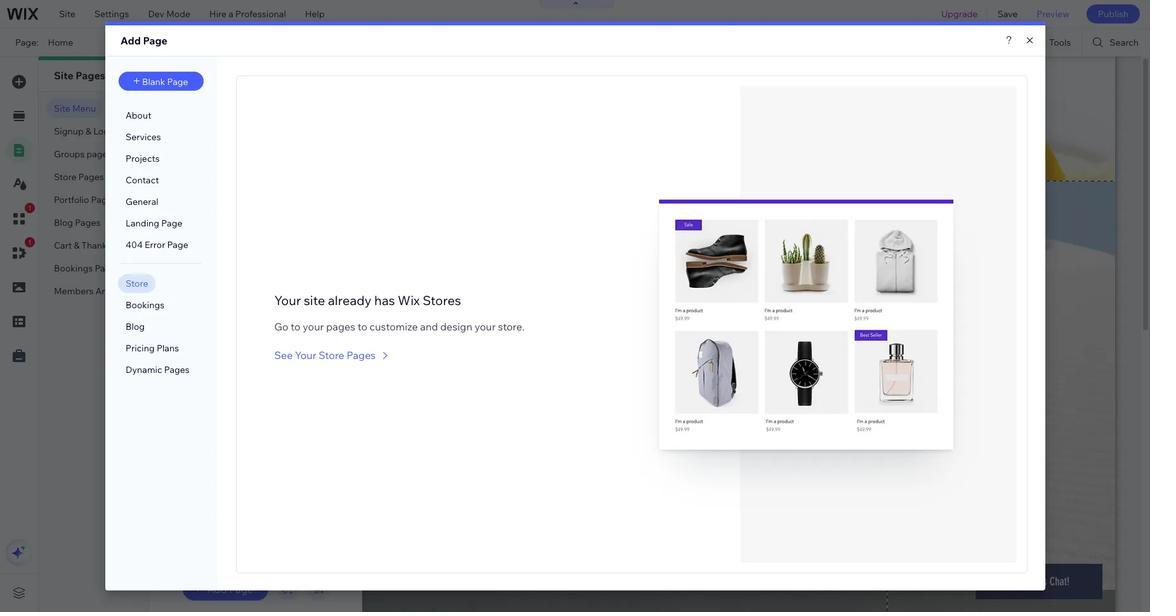 Task type: describe. For each thing, give the bounding box(es) containing it.
settings
[[94, 8, 129, 20]]

professional
[[235, 8, 286, 20]]

login
[[93, 126, 117, 137]]

pages for portfolio pages
[[91, 194, 117, 206]]

add page inside button
[[207, 583, 253, 596]]

signup & login
[[54, 126, 117, 137]]

store for store
[[125, 278, 148, 289]]

cart & thank you
[[54, 240, 124, 251]]

bookings for bookings
[[125, 299, 164, 311]]

2 your from the left
[[475, 320, 496, 333]]

area
[[96, 286, 115, 297]]

store.
[[498, 320, 525, 333]]

see your store pages
[[274, 349, 376, 362]]

404
[[125, 239, 142, 250]]

help
[[305, 8, 325, 20]]

blog for blog
[[125, 321, 144, 332]]

groups for groups pages
[[54, 148, 85, 160]]

store pages
[[54, 171, 104, 183]]

portfolio pages
[[54, 194, 117, 206]]

blank page button
[[118, 72, 203, 91]]

search button
[[1083, 29, 1150, 56]]

0 vertical spatial pages
[[87, 148, 112, 160]]

2 to from the left
[[358, 320, 367, 333]]

bookings for bookings pages
[[54, 263, 93, 274]]

general
[[125, 196, 158, 207]]

projects
[[125, 153, 159, 164]]

publish
[[1098, 8, 1129, 20]]

cart
[[54, 240, 72, 251]]

0 horizontal spatial menu
[[72, 103, 96, 114]]

hire
[[209, 8, 227, 20]]

search for search results
[[193, 350, 222, 361]]

1 vertical spatial and
[[420, 320, 438, 333]]

1 vertical spatial home
[[193, 136, 218, 148]]

pricing
[[125, 342, 154, 354]]

groups for groups
[[189, 167, 219, 178]]

add inside button
[[207, 583, 227, 596]]

shop
[[193, 197, 215, 209]]

portfolio for portfolio
[[193, 228, 228, 239]]

services
[[125, 131, 161, 143]]

pages for bookings pages
[[95, 263, 120, 274]]

signup
[[54, 126, 84, 137]]

0 vertical spatial your
[[274, 292, 301, 308]]

go
[[274, 320, 288, 333]]

100% button
[[970, 29, 1022, 56]]

dynamic
[[125, 364, 162, 375]]

a
[[229, 8, 233, 20]]

landing
[[125, 217, 159, 229]]

bookings pages
[[54, 263, 120, 274]]

members area
[[54, 286, 115, 297]]

404 error page
[[125, 239, 188, 250]]

go to your pages to customize and design your store.
[[274, 320, 525, 333]]

0 horizontal spatial add page
[[120, 34, 167, 47]]

100%
[[991, 37, 1013, 48]]

landing page
[[125, 217, 182, 229]]

preview button
[[1027, 0, 1079, 28]]

blog pages
[[54, 217, 100, 228]]

1 vertical spatial pages
[[326, 320, 355, 333]]

your site already has wix stores
[[274, 292, 461, 308]]

portfolio for portfolio pages
[[54, 194, 89, 206]]

1 to from the left
[[291, 320, 300, 333]]

dynamic pages
[[125, 364, 189, 375]]

see
[[274, 349, 293, 362]]

groups pages
[[54, 148, 112, 160]]



Task type: vqa. For each thing, say whether or not it's contained in the screenshot.
See Your Store Pages on the left
yes



Task type: locate. For each thing, give the bounding box(es) containing it.
0 vertical spatial &
[[86, 126, 91, 137]]

store for store pages
[[54, 171, 76, 183]]

save
[[998, 8, 1018, 20]]

0 horizontal spatial your
[[303, 320, 324, 333]]

portfolio
[[54, 194, 89, 206], [193, 228, 228, 239]]

and left design
[[420, 320, 438, 333]]

1 your from the left
[[303, 320, 324, 333]]

members for members area
[[54, 286, 94, 297]]

your
[[303, 320, 324, 333], [475, 320, 496, 333]]

blog
[[54, 217, 73, 228], [125, 321, 144, 332]]

site
[[304, 292, 325, 308]]

site pages and menu
[[54, 69, 155, 82]]

0 horizontal spatial search
[[193, 350, 222, 361]]

and
[[107, 69, 126, 82], [420, 320, 438, 333]]

groups down signup
[[54, 148, 85, 160]]

about
[[125, 110, 151, 121]]

book online
[[193, 380, 244, 391]]

1 vertical spatial your
[[295, 349, 316, 362]]

members
[[54, 286, 94, 297], [189, 289, 228, 300]]

you
[[109, 240, 124, 251]]

portfolio up blog pages
[[54, 194, 89, 206]]

1 vertical spatial groups
[[189, 167, 219, 178]]

menu
[[128, 69, 155, 82], [72, 103, 96, 114]]

site for site menu
[[54, 103, 70, 114]]

plans
[[156, 342, 179, 354]]

groups up shop
[[189, 167, 219, 178]]

pages down already
[[326, 320, 355, 333]]

save button
[[988, 0, 1027, 28]]

customize
[[370, 320, 418, 333]]

1 vertical spatial store
[[125, 278, 148, 289]]

store
[[54, 171, 76, 183], [125, 278, 148, 289], [319, 349, 344, 362]]

and left blank
[[107, 69, 126, 82]]

menu up about
[[128, 69, 155, 82]]

0 horizontal spatial blog
[[54, 217, 73, 228]]

1 vertical spatial add page
[[207, 583, 253, 596]]

search
[[1110, 37, 1139, 48], [193, 350, 222, 361]]

pages up area
[[95, 263, 120, 274]]

1 horizontal spatial add
[[207, 583, 227, 596]]

online
[[217, 380, 244, 391]]

tools button
[[1023, 29, 1083, 56]]

design
[[440, 320, 472, 333]]

0 vertical spatial menu
[[128, 69, 155, 82]]

search down publish button at the top of page
[[1110, 37, 1139, 48]]

0 horizontal spatial add
[[120, 34, 140, 47]]

pages down plans
[[164, 364, 189, 375]]

1 horizontal spatial bookings
[[125, 299, 164, 311]]

your left store.
[[475, 320, 496, 333]]

search for search
[[1110, 37, 1139, 48]]

blank
[[142, 76, 165, 87]]

upgrade
[[941, 8, 978, 20]]

2 horizontal spatial store
[[319, 349, 344, 362]]

1 horizontal spatial &
[[86, 126, 91, 137]]

site menu
[[54, 103, 96, 114]]

site up "site menu"
[[54, 69, 73, 82]]

search inside button
[[1110, 37, 1139, 48]]

site for site pages and menu
[[54, 69, 73, 82]]

0 vertical spatial add
[[120, 34, 140, 47]]

1 horizontal spatial members
[[189, 289, 228, 300]]

0 horizontal spatial bookings
[[54, 263, 93, 274]]

tools
[[1049, 37, 1071, 48]]

1 horizontal spatial store
[[125, 278, 148, 289]]

pages for dynamic pages
[[164, 364, 189, 375]]

1 horizontal spatial groups
[[189, 167, 219, 178]]

members down forum
[[189, 289, 228, 300]]

0 vertical spatial portfolio
[[54, 194, 89, 206]]

0 horizontal spatial pages
[[87, 148, 112, 160]]

0 horizontal spatial members
[[54, 286, 94, 297]]

already
[[328, 292, 372, 308]]

pages for blog pages
[[75, 217, 100, 228]]

your right see
[[295, 349, 316, 362]]

0 horizontal spatial and
[[107, 69, 126, 82]]

your down the site
[[303, 320, 324, 333]]

1 vertical spatial blog
[[125, 321, 144, 332]]

0 vertical spatial groups
[[54, 148, 85, 160]]

wix
[[398, 292, 420, 308]]

0 vertical spatial add page
[[120, 34, 167, 47]]

0 horizontal spatial portfolio
[[54, 194, 89, 206]]

thank
[[82, 240, 107, 251]]

site up signup
[[54, 103, 70, 114]]

pages up the cart & thank you
[[75, 217, 100, 228]]

error
[[144, 239, 165, 250]]

pages
[[76, 69, 105, 82], [78, 171, 104, 183], [91, 194, 117, 206], [75, 217, 100, 228], [95, 263, 120, 274], [347, 349, 376, 362], [164, 364, 189, 375]]

0 vertical spatial blog
[[54, 217, 73, 228]]

pages down login
[[87, 148, 112, 160]]

1 vertical spatial portfolio
[[193, 228, 228, 239]]

0 horizontal spatial &
[[74, 240, 80, 251]]

0 horizontal spatial store
[[54, 171, 76, 183]]

contact
[[125, 174, 159, 186]]

1 horizontal spatial search
[[1110, 37, 1139, 48]]

0 horizontal spatial to
[[291, 320, 300, 333]]

to down 'your site already has wix stores'
[[358, 320, 367, 333]]

store right area
[[125, 278, 148, 289]]

1 vertical spatial site
[[54, 69, 73, 82]]

1 vertical spatial &
[[74, 240, 80, 251]]

pages for store pages
[[78, 171, 104, 183]]

& right 'cart'
[[74, 240, 80, 251]]

site for site
[[59, 8, 75, 20]]

0 horizontal spatial home
[[48, 37, 73, 48]]

2 vertical spatial site
[[54, 103, 70, 114]]

results
[[224, 350, 255, 361]]

1 horizontal spatial home
[[193, 136, 218, 148]]

0 horizontal spatial groups
[[54, 148, 85, 160]]

hire a professional
[[209, 8, 286, 20]]

home up shop
[[193, 136, 218, 148]]

pages down store pages
[[91, 194, 117, 206]]

& for cart
[[74, 240, 80, 251]]

stores
[[423, 292, 461, 308]]

portfolio up forum
[[193, 228, 228, 239]]

bookings up pricing
[[125, 299, 164, 311]]

search results
[[193, 350, 255, 361]]

&
[[86, 126, 91, 137], [74, 240, 80, 251]]

publish button
[[1087, 4, 1140, 23]]

1 horizontal spatial blog
[[125, 321, 144, 332]]

pricing plans
[[125, 342, 179, 354]]

0 vertical spatial bookings
[[54, 263, 93, 274]]

bookings
[[54, 263, 93, 274], [125, 299, 164, 311]]

site left settings
[[59, 8, 75, 20]]

forum
[[193, 258, 220, 270]]

1 vertical spatial search
[[193, 350, 222, 361]]

site
[[59, 8, 75, 20], [54, 69, 73, 82], [54, 103, 70, 114]]

blog up 'cart'
[[54, 217, 73, 228]]

1 horizontal spatial and
[[420, 320, 438, 333]]

& for signup
[[86, 126, 91, 137]]

pages
[[87, 148, 112, 160], [326, 320, 355, 333]]

pages for site pages and menu
[[76, 69, 105, 82]]

store right see
[[319, 349, 344, 362]]

your
[[274, 292, 301, 308], [295, 349, 316, 362]]

1 vertical spatial menu
[[72, 103, 96, 114]]

1 horizontal spatial portfolio
[[193, 228, 228, 239]]

to right go in the left of the page
[[291, 320, 300, 333]]

add
[[120, 34, 140, 47], [207, 583, 227, 596]]

pages up portfolio pages
[[78, 171, 104, 183]]

1 horizontal spatial menu
[[128, 69, 155, 82]]

your left the site
[[274, 292, 301, 308]]

blog up pricing
[[125, 321, 144, 332]]

1 horizontal spatial to
[[358, 320, 367, 333]]

dev mode
[[148, 8, 190, 20]]

2 vertical spatial store
[[319, 349, 344, 362]]

page
[[143, 34, 167, 47], [167, 76, 188, 87], [161, 217, 182, 229], [167, 239, 188, 250], [229, 583, 253, 596]]

groups
[[54, 148, 85, 160], [189, 167, 219, 178]]

menu up signup & login on the top left
[[72, 103, 96, 114]]

1 vertical spatial bookings
[[125, 299, 164, 311]]

pages down customize
[[347, 349, 376, 362]]

store down "groups pages"
[[54, 171, 76, 183]]

pages up "site menu"
[[76, 69, 105, 82]]

0 vertical spatial and
[[107, 69, 126, 82]]

blank page
[[142, 76, 188, 87]]

members for members
[[189, 289, 228, 300]]

1 horizontal spatial pages
[[326, 320, 355, 333]]

search up 'book' at the bottom of page
[[193, 350, 222, 361]]

add page
[[120, 34, 167, 47], [207, 583, 253, 596]]

0 vertical spatial site
[[59, 8, 75, 20]]

home up site pages and menu
[[48, 37, 73, 48]]

book
[[193, 380, 215, 391]]

members down bookings pages
[[54, 286, 94, 297]]

add page button
[[183, 578, 269, 601]]

to
[[291, 320, 300, 333], [358, 320, 367, 333]]

mode
[[166, 8, 190, 20]]

has
[[374, 292, 395, 308]]

1 vertical spatial add
[[207, 583, 227, 596]]

1 horizontal spatial your
[[475, 320, 496, 333]]

1 horizontal spatial add page
[[207, 583, 253, 596]]

& left login
[[86, 126, 91, 137]]

blog for blog pages
[[54, 217, 73, 228]]

bookings down 'cart'
[[54, 263, 93, 274]]

0 vertical spatial search
[[1110, 37, 1139, 48]]

home
[[48, 37, 73, 48], [193, 136, 218, 148]]

dev
[[148, 8, 164, 20]]

preview
[[1037, 8, 1070, 20]]

0 vertical spatial store
[[54, 171, 76, 183]]

0 vertical spatial home
[[48, 37, 73, 48]]



